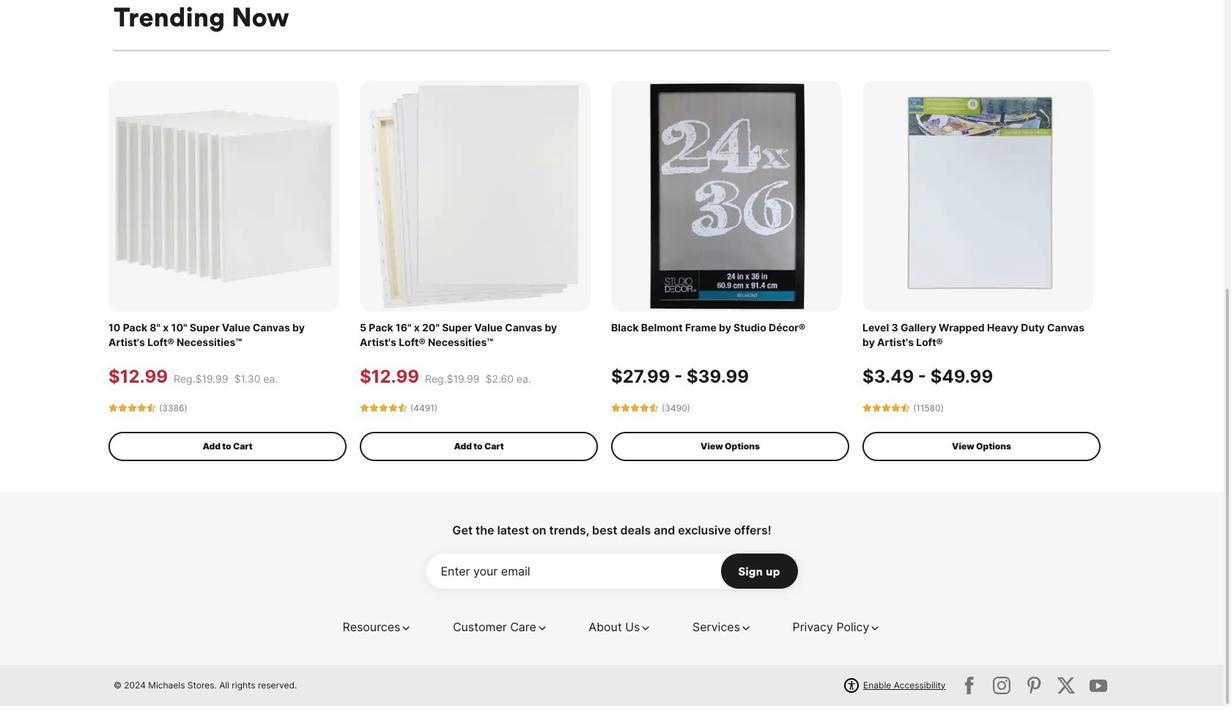 Task type: locate. For each thing, give the bounding box(es) containing it.
twitter image
[[958, 674, 982, 697], [991, 674, 1014, 697], [1023, 674, 1046, 697]]

Enter your email field
[[426, 553, 798, 589]]

10 pack 8" x 10" super value canvas by artist's loft® necessities™ image
[[109, 80, 339, 311]]

2 horizontal spatial twitter image
[[1023, 674, 1046, 697]]

0 horizontal spatial twitter image
[[958, 674, 982, 697]]

2 twitter image from the left
[[991, 674, 1014, 697]]

twitter image
[[1055, 674, 1079, 697]]

black belmont frame by studio décor® image
[[612, 80, 842, 311]]

1 horizontal spatial twitter image
[[991, 674, 1014, 697]]



Task type: vqa. For each thing, say whether or not it's contained in the screenshot.
3rd TWITTER icon from left
yes



Task type: describe. For each thing, give the bounding box(es) containing it.
5 pack 16" x 20" super value canvas by artist's loft® necessities™ image
[[360, 80, 591, 311]]

level 3 gallery wrapped heavy duty canvas by artist's loft® image
[[863, 80, 1094, 311]]

youtube image
[[1087, 674, 1111, 697]]

3 twitter image from the left
[[1023, 674, 1046, 697]]

1 twitter image from the left
[[958, 674, 982, 697]]



